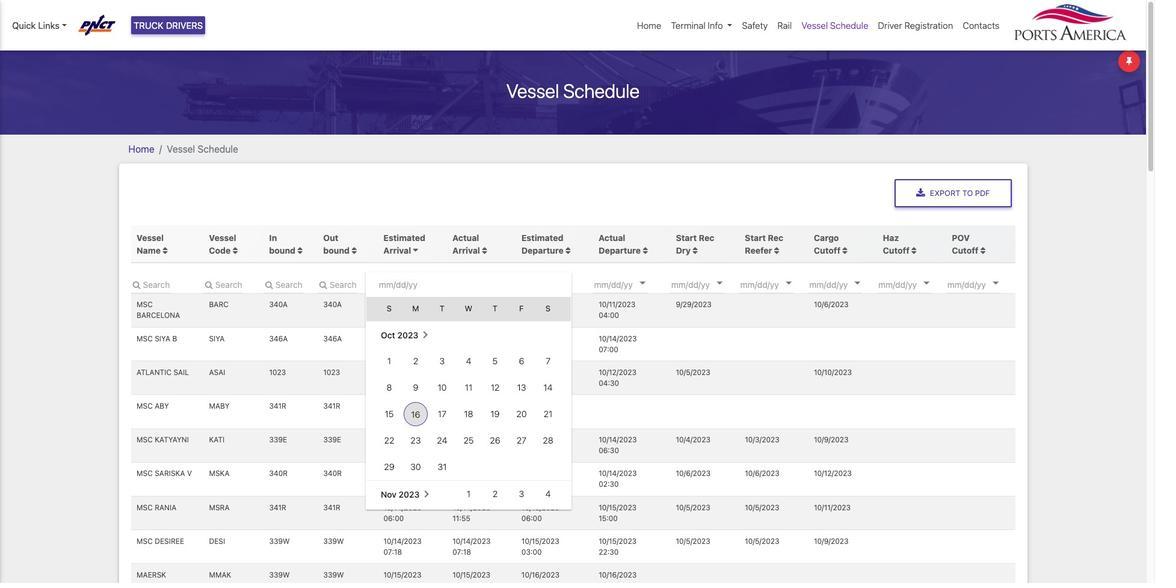 Task type: locate. For each thing, give the bounding box(es) containing it.
departure up 10/11/2023 04:00
[[599, 245, 641, 256]]

1 vertical spatial 2
[[493, 489, 498, 499]]

1 horizontal spatial 346a
[[323, 334, 342, 343]]

actual departure
[[599, 233, 641, 256]]

2 rec from the left
[[768, 233, 784, 243]]

out bound
[[323, 233, 352, 256]]

0 horizontal spatial 340a
[[269, 301, 288, 310]]

12:00 inside 10/12/2023 12:00
[[522, 413, 541, 422]]

1 horizontal spatial siya
[[209, 334, 225, 343]]

0 vertical spatial 4
[[466, 356, 471, 366]]

10/11/2023 06:00
[[522, 301, 558, 320]]

mmak
[[209, 571, 231, 580]]

msc for msc aby
[[137, 402, 153, 411]]

1 horizontal spatial 1023
[[323, 368, 340, 377]]

1 10/14/2023 03:00 from the top
[[522, 436, 560, 456]]

actual arrival
[[453, 233, 480, 256]]

10/5/2023
[[676, 368, 711, 377], [676, 503, 711, 512], [745, 503, 780, 512], [676, 537, 711, 546], [745, 537, 780, 546]]

31
[[438, 462, 447, 472]]

1 vertical spatial 10/12/2023
[[522, 402, 559, 411]]

vessel schedule
[[802, 20, 869, 31], [507, 79, 640, 102], [167, 144, 238, 154]]

msc inside msc barcelona
[[137, 301, 153, 310]]

v
[[187, 470, 192, 479]]

bound down out
[[323, 245, 350, 256]]

1023
[[269, 368, 286, 377], [323, 368, 340, 377]]

1 vertical spatial schedule
[[563, 79, 640, 102]]

3 03:00 from the top
[[522, 480, 542, 489]]

03:00 for 10/13/2023 06:00
[[522, 447, 542, 456]]

06:00 inside 10/10/2023 06:00
[[384, 311, 404, 320]]

07:00
[[599, 345, 619, 354]]

departure up the 10/11/2023 06:00
[[522, 245, 564, 256]]

actual inside the actual departure
[[599, 233, 625, 243]]

0 horizontal spatial 10/6/2023
[[676, 470, 711, 479]]

kati
[[209, 436, 225, 445]]

rec inside start rec reefer
[[768, 233, 784, 243]]

5 msc from the top
[[137, 470, 153, 479]]

12:00 inside 10/13/2023 12:00
[[453, 480, 472, 489]]

2 vertical spatial schedule
[[198, 144, 238, 154]]

cutoff down haz
[[883, 245, 910, 256]]

10/13/2023 06:00
[[384, 436, 422, 456], [453, 436, 491, 456]]

12:00 for 10/12/2023 12:00
[[522, 413, 541, 422]]

1 horizontal spatial home link
[[632, 14, 666, 37]]

s right f
[[546, 304, 551, 314]]

1 horizontal spatial 10/6/2023
[[745, 470, 780, 479]]

1 horizontal spatial 10/14/2023 07:18
[[453, 537, 491, 557]]

vessel inside vessel schedule link
[[802, 20, 828, 31]]

06:00
[[384, 311, 404, 320], [522, 311, 542, 320], [384, 379, 404, 388], [384, 447, 404, 456], [453, 447, 473, 456], [384, 514, 404, 523], [522, 514, 542, 523]]

06:00 down nov
[[384, 514, 404, 523]]

0 horizontal spatial 12:00
[[453, 480, 472, 489]]

1 horizontal spatial home
[[637, 20, 662, 31]]

4 up 06:20
[[466, 356, 471, 366]]

1023 for 1023
[[269, 368, 286, 377]]

2023 down the '10/13/2023 11:18' at the bottom
[[399, 490, 420, 500]]

week 1 row up 06:20
[[366, 348, 571, 375]]

2 horizontal spatial cutoff
[[952, 245, 979, 256]]

1 horizontal spatial cutoff
[[883, 245, 910, 256]]

0 horizontal spatial 340r
[[269, 470, 288, 479]]

10/12/2023 for 12:00
[[522, 402, 559, 411]]

06:00 down 25
[[453, 447, 473, 456]]

1 horizontal spatial t
[[493, 304, 498, 314]]

10/14/2023 07:18 down 11:55
[[453, 537, 491, 557]]

1 horizontal spatial 07:18
[[453, 548, 471, 557]]

2 vertical spatial 10/12/2023
[[814, 470, 852, 479]]

1 horizontal spatial arrival
[[453, 245, 480, 256]]

1 horizontal spatial 3
[[519, 489, 524, 499]]

0 horizontal spatial home link
[[128, 144, 154, 154]]

07:18
[[384, 548, 402, 557], [453, 548, 471, 557]]

2 actual from the left
[[599, 233, 625, 243]]

3 msc from the top
[[137, 402, 153, 411]]

estimated for arrival
[[384, 233, 425, 243]]

10/11/2023 for 18:00
[[384, 402, 420, 411]]

w
[[465, 304, 472, 314]]

1 horizontal spatial 10/13/2023 06:00
[[453, 436, 491, 456]]

22:30
[[599, 548, 619, 557]]

10/13/2023 down week 3 row at the left bottom of page
[[453, 436, 491, 445]]

nov 2023
[[381, 490, 420, 500]]

2 right 10/13/2023 12:00
[[493, 489, 498, 499]]

0 horizontal spatial actual
[[453, 233, 479, 243]]

0 horizontal spatial rec
[[699, 233, 714, 243]]

siya up asai
[[209, 334, 225, 343]]

t left 07:42
[[440, 304, 445, 314]]

2 arrival from the left
[[453, 245, 480, 256]]

start inside start rec reefer
[[745, 233, 766, 243]]

0 vertical spatial 12:00
[[522, 413, 541, 422]]

departure
[[522, 245, 564, 256], [599, 245, 641, 256]]

10/16/2023 down 22:30
[[599, 571, 637, 580]]

03:00 inside "10/15/2023 03:00"
[[522, 548, 542, 557]]

cutoff down pov
[[952, 245, 979, 256]]

1 down 'oct'
[[387, 356, 391, 366]]

06:00 down 22 on the bottom left of page
[[384, 447, 404, 456]]

10/13/2023 06:00 right '24'
[[453, 436, 491, 456]]

safety link
[[737, 14, 773, 37]]

0 vertical spatial 3
[[440, 356, 445, 366]]

06:00 inside 10/15/2023 06:00
[[522, 514, 542, 523]]

out
[[323, 233, 339, 243]]

2 estimated from the left
[[522, 233, 564, 243]]

msc siya b
[[137, 334, 177, 343]]

msc for msc katyayni
[[137, 436, 153, 445]]

10/14/2023 up "06:30"
[[599, 436, 637, 445]]

1 vertical spatial 4
[[545, 489, 551, 499]]

06:00 up "6"
[[522, 311, 542, 320]]

9/29/2023
[[676, 301, 712, 310]]

msc left desiree
[[137, 537, 153, 546]]

0 vertical spatial 10/12/2023
[[599, 368, 637, 377]]

start
[[676, 233, 697, 243], [745, 233, 766, 243]]

None field
[[131, 276, 171, 294], [203, 276, 243, 294], [263, 276, 303, 294], [318, 276, 357, 294], [131, 276, 171, 294], [203, 276, 243, 294], [263, 276, 303, 294], [318, 276, 357, 294]]

1 horizontal spatial start
[[745, 233, 766, 243]]

1 10/14/2023 07:18 from the left
[[384, 537, 422, 557]]

msc left the katyayni
[[137, 436, 153, 445]]

10/14/2023 down 10/14/2023 06:00
[[384, 537, 422, 546]]

2 week 1 row from the top
[[366, 481, 571, 508]]

1 up 10/14/2023 11:55 on the left of the page
[[467, 489, 471, 499]]

1 s from the left
[[387, 304, 392, 314]]

2023 for nov 2023
[[399, 490, 420, 500]]

1 horizontal spatial actual
[[599, 233, 625, 243]]

0 vertical spatial 10/9/2023
[[814, 436, 849, 445]]

estimated for departure
[[522, 233, 564, 243]]

arrival up 'mm/dd/yy' field in the left of the page
[[384, 245, 411, 256]]

06:00 left 9
[[384, 379, 404, 388]]

339e
[[269, 436, 287, 445], [323, 436, 341, 445]]

vessel
[[802, 20, 828, 31], [507, 79, 559, 102], [167, 144, 195, 154], [137, 233, 164, 243], [209, 233, 236, 243]]

1 horizontal spatial 10/16/2023
[[599, 571, 637, 580]]

10/15/2023 for 06:00
[[522, 503, 560, 512]]

1 vertical spatial week 1 row
[[366, 481, 571, 508]]

06:00 inside 10/14/2023 06:00
[[384, 514, 404, 523]]

msc aby
[[137, 402, 169, 411]]

12:00 left 21 at the bottom of the page
[[522, 413, 541, 422]]

0 vertical spatial schedule
[[830, 20, 869, 31]]

2 horizontal spatial 10/10/2023
[[814, 368, 852, 377]]

10/13/2023 up 11:18
[[384, 470, 422, 479]]

0 horizontal spatial 339e
[[269, 436, 287, 445]]

0 horizontal spatial siya
[[155, 334, 170, 343]]

s up 'oct'
[[387, 304, 392, 314]]

04:30
[[599, 379, 619, 388]]

06:00 inside the 10/11/2023 06:00
[[522, 311, 542, 320]]

10/14/2023 02:30
[[599, 470, 637, 489]]

340r left 29 at bottom left
[[323, 470, 342, 479]]

msc left rania
[[137, 503, 153, 512]]

rec inside start rec dry
[[699, 233, 714, 243]]

346a
[[269, 334, 288, 343], [323, 334, 342, 343]]

2 03:00 from the top
[[522, 447, 542, 456]]

2023 for oct 2023
[[397, 330, 418, 340]]

start rec dry
[[676, 233, 714, 256]]

12:00
[[522, 413, 541, 422], [453, 480, 472, 489]]

10/13/2023 down 18:00
[[384, 436, 422, 445]]

arrival up week undefined row
[[453, 245, 480, 256]]

start up reefer
[[745, 233, 766, 243]]

truck drivers
[[134, 20, 203, 31]]

barcelona
[[137, 311, 180, 320]]

1 horizontal spatial schedule
[[563, 79, 640, 102]]

siya left b
[[155, 334, 170, 343]]

1 rec from the left
[[699, 233, 714, 243]]

in bound
[[269, 233, 298, 256]]

2 s from the left
[[546, 304, 551, 314]]

2 horizontal spatial 10/6/2023
[[814, 301, 849, 310]]

start up dry
[[676, 233, 697, 243]]

arrival
[[384, 245, 411, 256], [453, 245, 480, 256]]

row group containing oct 2023
[[366, 322, 571, 481]]

estimated departure
[[522, 233, 564, 256]]

4 msc from the top
[[137, 436, 153, 445]]

start for dry
[[676, 233, 697, 243]]

1 bound from the left
[[269, 245, 296, 256]]

arrival inside the estimated arrival
[[384, 245, 411, 256]]

2 departure from the left
[[599, 245, 641, 256]]

06:00 up 'oct'
[[384, 311, 404, 320]]

1 03:00 from the top
[[522, 379, 542, 388]]

2 horizontal spatial 10/12/2023
[[814, 470, 852, 479]]

10/14/2023 03:00 for 10/13/2023 06:00
[[522, 436, 560, 456]]

bound for out
[[323, 245, 350, 256]]

1 horizontal spatial 339e
[[323, 436, 341, 445]]

msc left sariska
[[137, 470, 153, 479]]

1 msc from the top
[[137, 301, 153, 310]]

0 horizontal spatial 2
[[413, 356, 418, 366]]

3
[[440, 356, 445, 366], [519, 489, 524, 499]]

2 start from the left
[[745, 233, 766, 243]]

1 vertical spatial 10/9/2023
[[814, 537, 849, 546]]

10/14/2023
[[599, 334, 637, 343], [522, 436, 560, 445], [599, 436, 637, 445], [522, 470, 560, 479], [599, 470, 637, 479], [384, 503, 422, 512], [453, 503, 491, 512], [384, 537, 422, 546], [453, 537, 491, 546]]

12:00 up 10/14/2023 11:55 on the left of the page
[[453, 480, 472, 489]]

10/14/2023 03:00 for 10/13/2023 12:00
[[522, 470, 560, 489]]

10/5/2023 for 10/15/2023 22:30
[[676, 537, 711, 546]]

start inside start rec dry
[[676, 233, 697, 243]]

0 horizontal spatial 346a
[[269, 334, 288, 343]]

1 1023 from the left
[[269, 368, 286, 377]]

0 horizontal spatial t
[[440, 304, 445, 314]]

actual inside 'actual arrival'
[[453, 233, 479, 243]]

1 10/9/2023 from the top
[[814, 436, 849, 445]]

in
[[269, 233, 277, 243]]

bound for in
[[269, 245, 296, 256]]

1 vertical spatial 3
[[519, 489, 524, 499]]

10/11/2023 for 04:00
[[599, 301, 636, 310]]

1 actual from the left
[[453, 233, 479, 243]]

0 vertical spatial 2023
[[397, 330, 418, 340]]

0 horizontal spatial bound
[[269, 245, 296, 256]]

0 vertical spatial 2
[[413, 356, 418, 366]]

07:18 down 10/14/2023 06:00
[[384, 548, 402, 557]]

msc sariska v
[[137, 470, 192, 479]]

1 horizontal spatial 340r
[[323, 470, 342, 479]]

0 vertical spatial vessel schedule
[[802, 20, 869, 31]]

1 horizontal spatial 340a
[[323, 301, 342, 310]]

03:00
[[522, 379, 542, 388], [522, 447, 542, 456], [522, 480, 542, 489], [522, 548, 542, 557]]

2 up 9
[[413, 356, 418, 366]]

0 horizontal spatial 10/12/2023
[[522, 402, 559, 411]]

0 horizontal spatial cutoff
[[814, 245, 841, 256]]

0 horizontal spatial home
[[128, 144, 154, 154]]

0 horizontal spatial estimated
[[384, 233, 425, 243]]

arrival for actual arrival
[[453, 245, 480, 256]]

november 2023 element
[[366, 481, 455, 508]]

0 horizontal spatial start
[[676, 233, 697, 243]]

monday october 16 2023 cell
[[402, 401, 429, 428]]

18:00
[[384, 413, 403, 422]]

1023 for 1023 06:00
[[323, 368, 340, 377]]

2 horizontal spatial schedule
[[830, 20, 869, 31]]

estimated inside estimated departure
[[522, 233, 564, 243]]

1023 inside the 1023 06:00
[[323, 368, 340, 377]]

2 t from the left
[[493, 304, 498, 314]]

0 horizontal spatial arrival
[[384, 245, 411, 256]]

2 10/9/2023 from the top
[[814, 537, 849, 546]]

terminal info
[[671, 20, 723, 31]]

340r right mska
[[269, 470, 288, 479]]

download image
[[916, 189, 925, 198]]

rec up reefer
[[768, 233, 784, 243]]

07:18 down 11:55
[[453, 548, 471, 557]]

1 arrival from the left
[[384, 245, 411, 256]]

10/13/2023 12:00
[[453, 470, 491, 489]]

pov
[[952, 233, 970, 243]]

3 cutoff from the left
[[952, 245, 979, 256]]

rec left start rec reefer
[[699, 233, 714, 243]]

0 horizontal spatial s
[[387, 304, 392, 314]]

departure for estimated
[[522, 245, 564, 256]]

03:00 down 27 at bottom
[[522, 447, 542, 456]]

10/14/2023 06:30
[[599, 436, 637, 456]]

1 week 1 row from the top
[[366, 348, 571, 375]]

1 vertical spatial 12:00
[[453, 480, 472, 489]]

2 msc from the top
[[137, 334, 153, 343]]

1 horizontal spatial departure
[[599, 245, 641, 256]]

0 horizontal spatial schedule
[[198, 144, 238, 154]]

2 bound from the left
[[323, 245, 350, 256]]

0 horizontal spatial vessel schedule
[[167, 144, 238, 154]]

cell
[[366, 295, 402, 322], [402, 295, 429, 322], [429, 295, 455, 322], [455, 295, 482, 322], [482, 295, 508, 322], [508, 295, 535, 322], [535, 295, 571, 322], [455, 454, 482, 481], [482, 454, 508, 481], [508, 454, 535, 481], [535, 454, 571, 481]]

10/14/2023 03:00 up 10/15/2023 06:00
[[522, 470, 560, 489]]

3 up 10/15/2023 06:00
[[519, 489, 524, 499]]

03:00 left 14
[[522, 379, 542, 388]]

2 cutoff from the left
[[883, 245, 910, 256]]

week 1 row up 11:55
[[366, 481, 571, 508]]

week 1 row
[[366, 348, 571, 375], [366, 481, 571, 508]]

06:00 up "10/15/2023 03:00"
[[522, 514, 542, 523]]

2 vertical spatial vessel schedule
[[167, 144, 238, 154]]

10/9/2023 for 10/5/2023
[[814, 537, 849, 546]]

1 departure from the left
[[522, 245, 564, 256]]

terminal info link
[[666, 14, 737, 37]]

1 horizontal spatial rec
[[768, 233, 784, 243]]

week 2 row
[[366, 375, 571, 401]]

4 up 10/15/2023 06:00
[[545, 489, 551, 499]]

1 horizontal spatial s
[[546, 304, 551, 314]]

1 339e from the left
[[269, 436, 287, 445]]

oct 2023
[[381, 330, 418, 340]]

10/12/2023
[[599, 368, 637, 377], [522, 402, 559, 411], [814, 470, 852, 479]]

03:00 for 10/13/2023 12:00
[[522, 480, 542, 489]]

cutoff down cargo
[[814, 245, 841, 256]]

cutoff for cargo
[[814, 245, 841, 256]]

0 horizontal spatial departure
[[522, 245, 564, 256]]

2 10/14/2023 03:00 from the top
[[522, 470, 560, 489]]

0 horizontal spatial 10/10/2023
[[384, 301, 422, 310]]

22
[[384, 436, 394, 446]]

1 vertical spatial 1
[[467, 489, 471, 499]]

estimated
[[384, 233, 425, 243], [522, 233, 564, 243]]

10/5/2023 for 10/15/2023 15:00
[[676, 503, 711, 512]]

2 340a from the left
[[323, 301, 342, 310]]

10/12/2023 for 04:30
[[599, 368, 637, 377]]

7 msc from the top
[[137, 537, 153, 546]]

week 5 row
[[366, 454, 571, 481]]

10/14/2023 up 02:30
[[599, 470, 637, 479]]

2 1023 from the left
[[323, 368, 340, 377]]

2023 right 'oct'
[[397, 330, 418, 340]]

1 10/13/2023 06:00 from the left
[[384, 436, 422, 456]]

10/16/2023 down "10/15/2023 03:00"
[[522, 571, 560, 580]]

estimated arrival
[[384, 233, 425, 256]]

bound inside out bound
[[323, 245, 350, 256]]

03:00 down 10/15/2023 06:00
[[522, 548, 542, 557]]

1 start from the left
[[676, 233, 697, 243]]

0 horizontal spatial 1023
[[269, 368, 286, 377]]

0 horizontal spatial 10/16/2023
[[522, 571, 560, 580]]

10/13/2023 06:00 up 30
[[384, 436, 422, 456]]

6 msc from the top
[[137, 503, 153, 512]]

1 horizontal spatial 12:00
[[522, 413, 541, 422]]

atlantic sail
[[137, 368, 189, 377]]

0 horizontal spatial 3
[[440, 356, 445, 366]]

10/12/2023 04:30
[[599, 368, 637, 388]]

1 cutoff from the left
[[814, 245, 841, 256]]

12:00 for 10/13/2023 12:00
[[453, 480, 472, 489]]

0 vertical spatial 10/14/2023 03:00
[[522, 436, 560, 456]]

10/10/2023
[[384, 301, 422, 310], [453, 301, 491, 310], [814, 368, 852, 377]]

10/13/2023 right 31
[[453, 470, 491, 479]]

drivers
[[166, 20, 203, 31]]

0 horizontal spatial 4
[[466, 356, 471, 366]]

rec for start rec dry
[[699, 233, 714, 243]]

0 horizontal spatial 10/13/2023 06:00
[[384, 436, 422, 456]]

t right the 10/10/2023 07:42
[[493, 304, 498, 314]]

1 horizontal spatial 10/12/2023
[[599, 368, 637, 377]]

start rec reefer
[[745, 233, 784, 256]]

departure for actual
[[599, 245, 641, 256]]

msc for msc desiree
[[137, 537, 153, 546]]

12
[[491, 383, 500, 393]]

0 vertical spatial 1
[[387, 356, 391, 366]]

0 horizontal spatial 10/14/2023 07:18
[[384, 537, 422, 557]]

0 vertical spatial week 1 row
[[366, 348, 571, 375]]

1 estimated from the left
[[384, 233, 425, 243]]

code
[[209, 245, 231, 256]]

4 03:00 from the top
[[522, 548, 542, 557]]

1 horizontal spatial bound
[[323, 245, 350, 256]]

row group
[[366, 322, 571, 481]]

1 vertical spatial 2023
[[399, 490, 420, 500]]

0 horizontal spatial 07:18
[[384, 548, 402, 557]]

03:00 up 10/15/2023 06:00
[[522, 480, 542, 489]]

10/14/2023 03:00 down 21 at the bottom of the page
[[522, 436, 560, 456]]

home
[[637, 20, 662, 31], [128, 144, 154, 154]]

4
[[466, 356, 471, 366], [545, 489, 551, 499]]

1 vertical spatial 10/14/2023 03:00
[[522, 470, 560, 489]]

vessel name
[[137, 233, 164, 256]]

msc down barcelona
[[137, 334, 153, 343]]

bound inside in bound
[[269, 245, 296, 256]]

1 vertical spatial home
[[128, 144, 154, 154]]

quick links link
[[12, 19, 67, 32]]

10/9/2023 for 10/3/2023
[[814, 436, 849, 445]]

safety
[[742, 20, 768, 31]]

1 horizontal spatial vessel schedule
[[507, 79, 640, 102]]

10/14/2023 07:18 down 10/14/2023 06:00
[[384, 537, 422, 557]]

1 horizontal spatial 10/10/2023
[[453, 301, 491, 310]]

vessel code
[[209, 233, 236, 256]]

vessel schedule link
[[797, 14, 873, 37]]

msc left the aby
[[137, 402, 153, 411]]

bound down in
[[269, 245, 296, 256]]

28
[[543, 436, 553, 446]]

3 up the 10
[[440, 356, 445, 366]]

dry
[[676, 245, 691, 256]]

atlantic
[[137, 368, 172, 377]]

october 2023 element
[[366, 322, 571, 348]]

10
[[438, 383, 447, 393]]

1 340a from the left
[[269, 301, 288, 310]]

2 inside row group
[[413, 356, 418, 366]]

10/3/2023
[[745, 436, 780, 445]]

msc up barcelona
[[137, 301, 153, 310]]

rail link
[[773, 14, 797, 37]]

maby
[[209, 402, 230, 411]]



Task type: describe. For each thing, give the bounding box(es) containing it.
16
[[411, 410, 420, 420]]

info
[[708, 20, 723, 31]]

aby
[[155, 402, 169, 411]]

06:00 inside the 1023 06:00
[[384, 379, 404, 388]]

2 horizontal spatial vessel schedule
[[802, 20, 869, 31]]

10/5/2023 for 10/12/2023 04:30
[[676, 368, 711, 377]]

makatu
[[137, 582, 167, 584]]

quick links
[[12, 20, 60, 31]]

9
[[413, 383, 418, 393]]

sail
[[174, 368, 189, 377]]

1 horizontal spatial 4
[[545, 489, 551, 499]]

1 340r from the left
[[269, 470, 288, 479]]

10/14/2023 down '28'
[[522, 470, 560, 479]]

links
[[38, 20, 60, 31]]

maersk
[[137, 571, 166, 580]]

06:30
[[599, 447, 619, 456]]

10/10/2023 07:42
[[453, 301, 491, 320]]

10/14/2023 down 21 at the bottom of the page
[[522, 436, 560, 445]]

10/10/2023 06:00
[[384, 301, 422, 320]]

2 siya from the left
[[209, 334, 225, 343]]

11
[[465, 383, 472, 393]]

5
[[493, 356, 498, 366]]

truck drivers link
[[131, 16, 205, 35]]

10/14/2023 06:00
[[384, 503, 422, 523]]

10/15/2023 for 03:00
[[522, 537, 560, 546]]

10/12/2023 12:00
[[522, 402, 559, 422]]

10/14/2023 up 11:55
[[453, 503, 491, 512]]

msc rania
[[137, 503, 177, 512]]

18
[[464, 409, 473, 419]]

10/14/2023 down 11:55
[[453, 537, 491, 546]]

b
[[172, 334, 177, 343]]

msc for msc barcelona
[[137, 301, 153, 310]]

10/14/2023 down nov 2023
[[384, 503, 422, 512]]

truck
[[134, 20, 164, 31]]

2 10/14/2023 07:18 from the left
[[453, 537, 491, 557]]

26
[[490, 436, 500, 446]]

week 4 row
[[366, 428, 571, 454]]

2 346a from the left
[[323, 334, 342, 343]]

1 10/16/2023 from the left
[[522, 571, 560, 580]]

1 t from the left
[[440, 304, 445, 314]]

10/15/2023 for 22:30
[[599, 537, 637, 546]]

1 horizontal spatial 1
[[467, 489, 471, 499]]

msc for msc sariska v
[[137, 470, 153, 479]]

15:00
[[599, 514, 618, 523]]

10/10/2023 for 07:42
[[453, 301, 491, 310]]

m
[[412, 304, 419, 314]]

02:30
[[599, 480, 619, 489]]

maersk makatu
[[137, 571, 167, 584]]

7
[[546, 356, 550, 366]]

25
[[464, 436, 474, 446]]

quick
[[12, 20, 36, 31]]

week 3 row
[[366, 401, 571, 428]]

10/15/2023 22:30
[[599, 537, 637, 557]]

mm/dd/yy field
[[378, 276, 450, 294]]

desiree
[[155, 537, 184, 546]]

14
[[544, 383, 553, 393]]

2 10/13/2023 06:00 from the left
[[453, 436, 491, 456]]

arrival for estimated arrival
[[384, 245, 411, 256]]

rail
[[778, 20, 792, 31]]

rec for start rec reefer
[[768, 233, 784, 243]]

actual for actual arrival
[[453, 233, 479, 243]]

10/11/2023 for 06:00
[[522, 301, 558, 310]]

2 10/16/2023 from the left
[[599, 571, 637, 580]]

barc
[[209, 301, 229, 310]]

13
[[517, 383, 526, 393]]

1 siya from the left
[[155, 334, 170, 343]]

03:00 for 10/14/2023 07:18
[[522, 548, 542, 557]]

8
[[387, 383, 392, 393]]

10/14/2023 up the 07:00
[[599, 334, 637, 343]]

cutoff for haz
[[883, 245, 910, 256]]

msc for msc rania
[[137, 503, 153, 512]]

1 07:18 from the left
[[384, 548, 402, 557]]

15
[[385, 409, 394, 419]]

17
[[438, 409, 446, 419]]

20
[[516, 409, 527, 419]]

1 vertical spatial home link
[[128, 144, 154, 154]]

0 vertical spatial home
[[637, 20, 662, 31]]

10/15/2023 03:00
[[522, 537, 560, 557]]

rania
[[155, 503, 177, 512]]

f
[[519, 304, 524, 314]]

30
[[410, 462, 421, 472]]

10/14/2023 07:00
[[599, 334, 637, 354]]

name
[[137, 245, 161, 256]]

msc desiree
[[137, 537, 184, 546]]

6
[[519, 356, 524, 366]]

desi
[[209, 537, 225, 546]]

1 346a from the left
[[269, 334, 288, 343]]

10/15/2023 15:00
[[599, 503, 637, 523]]

oct
[[381, 330, 395, 340]]

msc barcelona
[[137, 301, 180, 320]]

19
[[491, 409, 500, 419]]

0 vertical spatial home link
[[632, 14, 666, 37]]

2 07:18 from the left
[[453, 548, 471, 557]]

mska
[[209, 470, 230, 479]]

24
[[437, 436, 447, 446]]

msc for msc siya b
[[137, 334, 153, 343]]

1 horizontal spatial 2
[[493, 489, 498, 499]]

10/10/2023 for 06:00
[[384, 301, 422, 310]]

cutoff for pov
[[952, 245, 979, 256]]

driver
[[878, 20, 902, 31]]

27
[[517, 436, 526, 446]]

29
[[384, 462, 394, 472]]

1023 06:00
[[323, 368, 404, 388]]

10/14/2023 11:55
[[453, 503, 491, 523]]

2 340r from the left
[[323, 470, 342, 479]]

04:00
[[599, 311, 619, 320]]

10/11/2023 04:00
[[599, 301, 636, 320]]

start for reefer
[[745, 233, 766, 243]]

2 339e from the left
[[323, 436, 341, 445]]

msc katyayni
[[137, 436, 189, 445]]

10/13/2023 11:18
[[384, 470, 422, 489]]

week undefined row
[[366, 295, 571, 322]]

10/11/2023 18:00
[[384, 402, 420, 422]]

10/15/2023 for 15:00
[[599, 503, 637, 512]]

actual for actual departure
[[599, 233, 625, 243]]

reefer
[[745, 245, 772, 256]]

23
[[411, 436, 421, 446]]

0 horizontal spatial 1
[[387, 356, 391, 366]]

cargo
[[814, 233, 839, 243]]

haz
[[883, 233, 899, 243]]

driver registration
[[878, 20, 953, 31]]

1 vertical spatial vessel schedule
[[507, 79, 640, 102]]



Task type: vqa. For each thing, say whether or not it's contained in the screenshot.


